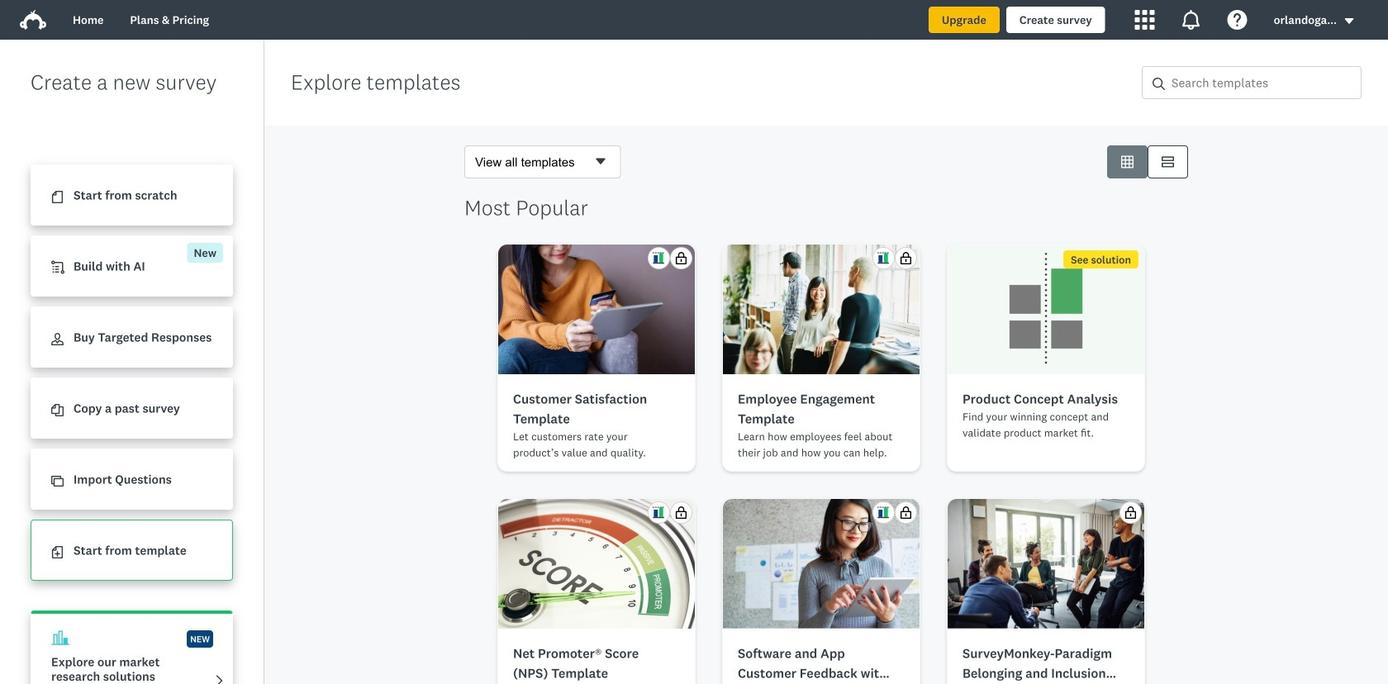 Task type: describe. For each thing, give the bounding box(es) containing it.
net promoter® score (nps) template image
[[498, 499, 695, 629]]

document image
[[51, 191, 64, 203]]

lock image
[[900, 506, 912, 519]]

Search templates field
[[1165, 67, 1361, 98]]

employee engagement template image
[[723, 245, 920, 374]]

1 brand logo image from the top
[[20, 7, 46, 33]]

chevronright image
[[213, 675, 226, 684]]

lock image for employee engagement template image
[[900, 252, 912, 264]]

software and app customer feedback with nps® image
[[723, 499, 920, 629]]

notification center icon image
[[1181, 10, 1201, 30]]

help icon image
[[1227, 10, 1247, 30]]



Task type: locate. For each thing, give the bounding box(es) containing it.
products icon image
[[1135, 10, 1155, 30], [1135, 10, 1155, 30]]

product concept analysis image
[[948, 245, 1144, 374]]

lock image
[[675, 252, 687, 264], [900, 252, 912, 264], [675, 506, 687, 519], [1124, 506, 1137, 519]]

2 brand logo image from the top
[[20, 10, 46, 30]]

brand logo image
[[20, 7, 46, 33], [20, 10, 46, 30]]

grid image
[[1121, 156, 1134, 168]]

customer satisfaction template image
[[498, 245, 695, 374]]

clone image
[[51, 475, 64, 488]]

lock image for net promoter® score (nps) template "image"
[[675, 506, 687, 519]]

user image
[[51, 333, 64, 346]]

search image
[[1153, 78, 1165, 90]]

lock image for the "customer satisfaction template" image
[[675, 252, 687, 264]]

textboxmultiple image
[[1162, 156, 1174, 168]]

documentclone image
[[51, 404, 64, 417]]

dropdown arrow icon image
[[1343, 15, 1355, 27], [1345, 18, 1354, 24]]

documentplus image
[[51, 546, 64, 559]]

surveymonkey-paradigm belonging and inclusion template image
[[948, 499, 1144, 629]]



Task type: vqa. For each thing, say whether or not it's contained in the screenshot.
The Notification Center Icon
yes



